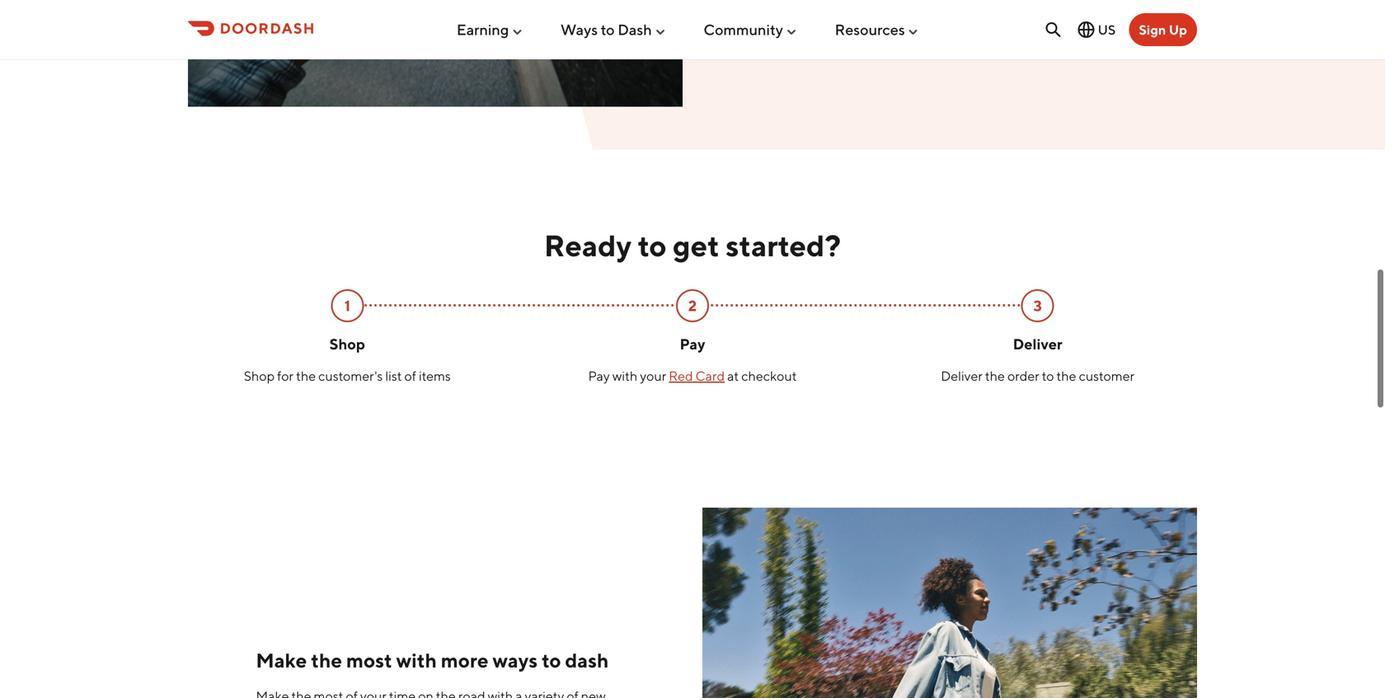 Task type: vqa. For each thing, say whether or not it's contained in the screenshot.
course
no



Task type: describe. For each thing, give the bounding box(es) containing it.
red
[[669, 368, 693, 384]]

card
[[696, 368, 725, 384]]

dash
[[618, 21, 652, 38]]

more
[[441, 649, 489, 673]]

to left get on the top of page
[[638, 228, 667, 263]]

customer's
[[318, 368, 383, 384]]

deliver the order to the customer
[[941, 368, 1135, 384]]

to right order
[[1042, 368, 1054, 384]]

resources
[[835, 21, 905, 38]]

sign up
[[1139, 22, 1188, 38]]

make the most with more ways to dash
[[256, 649, 609, 673]]

sign
[[1139, 22, 1167, 38]]

pay with your red card at checkout
[[588, 368, 797, 384]]

of
[[405, 368, 416, 384]]

items
[[419, 368, 451, 384]]

your
[[640, 368, 667, 384]]

2
[[688, 297, 697, 315]]

community link
[[704, 14, 798, 45]]

0 horizontal spatial with
[[396, 649, 437, 673]]

ways
[[561, 21, 598, 38]]

red card link
[[669, 368, 725, 384]]

shop for the customer's list of items
[[244, 368, 451, 384]]

ways to dash
[[561, 21, 652, 38]]

earning
[[457, 21, 509, 38]]

shop for shop for the customer's list of items
[[244, 368, 275, 384]]

the right "for"
[[296, 368, 316, 384]]

checkout
[[742, 368, 797, 384]]

to left 'dash'
[[542, 649, 561, 673]]

ways to dash link
[[561, 14, 667, 45]]

1 horizontal spatial with
[[613, 368, 638, 384]]



Task type: locate. For each thing, give the bounding box(es) containing it.
pay left your
[[588, 368, 610, 384]]

to inside 'ways to dash' link
[[601, 21, 615, 38]]

for
[[277, 368, 294, 384]]

1 horizontal spatial shop
[[330, 335, 365, 353]]

dash
[[565, 649, 609, 673]]

0 horizontal spatial shop
[[244, 368, 275, 384]]

sign up button
[[1129, 13, 1198, 46]]

the left "most"
[[311, 649, 342, 673]]

shop up shop for the customer's list of items
[[330, 335, 365, 353]]

get
[[673, 228, 720, 263]]

deliver left order
[[941, 368, 983, 384]]

the left customer
[[1057, 368, 1077, 384]]

0 horizontal spatial pay
[[588, 368, 610, 384]]

to left dash
[[601, 21, 615, 38]]

ready to get started?
[[544, 228, 841, 263]]

0 horizontal spatial deliver
[[941, 368, 983, 384]]

deliver
[[1013, 335, 1063, 353], [941, 368, 983, 384]]

the
[[296, 368, 316, 384], [985, 368, 1005, 384], [1057, 368, 1077, 384], [311, 649, 342, 673]]

1 vertical spatial shop
[[244, 368, 275, 384]]

1 vertical spatial pay
[[588, 368, 610, 384]]

pay for pay
[[680, 335, 706, 353]]

the left order
[[985, 368, 1005, 384]]

3
[[1034, 297, 1042, 315]]

started?
[[726, 228, 841, 263]]

pay up pay with your red card at checkout
[[680, 335, 706, 353]]

1 horizontal spatial pay
[[680, 335, 706, 353]]

shop for shop
[[330, 335, 365, 353]]

deliver for deliver the order to the customer
[[941, 368, 983, 384]]

at
[[728, 368, 739, 384]]

ways
[[493, 649, 538, 673]]

shop left "for"
[[244, 368, 275, 384]]

deliver for deliver
[[1013, 335, 1063, 353]]

with right "most"
[[396, 649, 437, 673]]

1
[[345, 297, 350, 315]]

resources link
[[835, 14, 920, 45]]

1 horizontal spatial deliver
[[1013, 335, 1063, 353]]

most
[[346, 649, 392, 673]]

with
[[613, 368, 638, 384], [396, 649, 437, 673]]

ready
[[544, 228, 632, 263]]

dx_makethemost_walk image
[[703, 508, 1198, 699]]

with left your
[[613, 368, 638, 384]]

1 vertical spatial with
[[396, 649, 437, 673]]

pay
[[680, 335, 706, 353], [588, 368, 610, 384]]

us
[[1098, 22, 1116, 38]]

list
[[385, 368, 402, 384]]

customer
[[1079, 368, 1135, 384]]

0 vertical spatial shop
[[330, 335, 365, 353]]

pay for pay with your red card at checkout
[[588, 368, 610, 384]]

deliver up deliver the order to the customer
[[1013, 335, 1063, 353]]

make
[[256, 649, 307, 673]]

0 vertical spatial with
[[613, 368, 638, 384]]

1 vertical spatial deliver
[[941, 368, 983, 384]]

to
[[601, 21, 615, 38], [638, 228, 667, 263], [1042, 368, 1054, 384], [542, 649, 561, 673]]

community
[[704, 21, 783, 38]]

0 vertical spatial deliver
[[1013, 335, 1063, 353]]

0 vertical spatial pay
[[680, 335, 706, 353]]

earning link
[[457, 14, 524, 45]]

globe line image
[[1077, 20, 1097, 40]]

shop
[[330, 335, 365, 353], [244, 368, 275, 384]]

up
[[1169, 22, 1188, 38]]

order
[[1008, 368, 1040, 384]]



